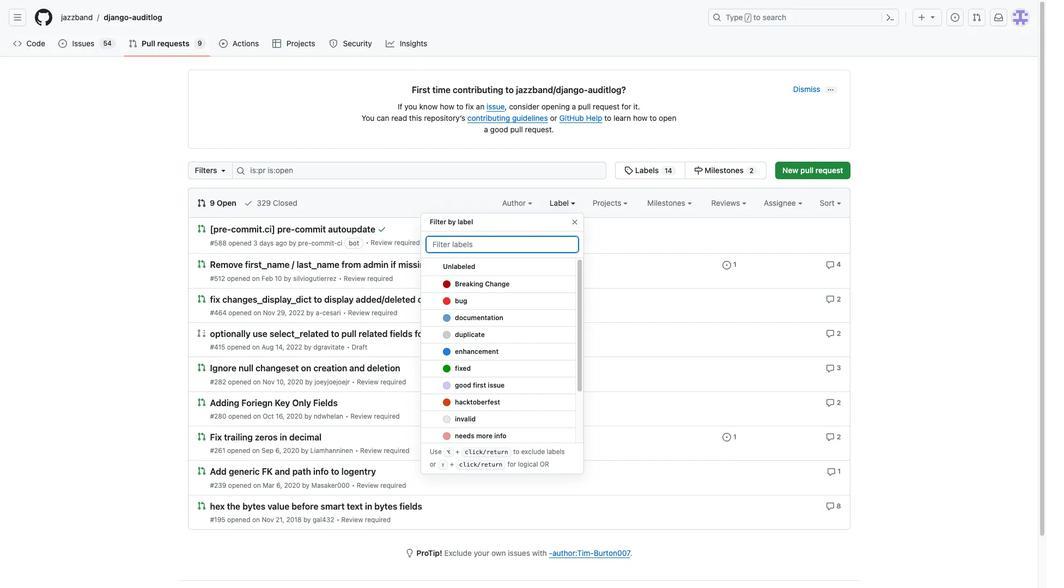 Task type: describe. For each thing, give the bounding box(es) containing it.
issues
[[508, 549, 530, 558]]

2 vertical spatial 1
[[838, 468, 841, 476]]

fix trailing zeros in decimal #261             opened on sep 6, 2020 by liamhanninen • review required
[[210, 433, 410, 455]]

auditlog
[[132, 13, 162, 22]]

code image
[[13, 39, 22, 48]]

and inside ignore null changeset on creation and deletion #282             opened on nov 10, 2020 by joeyjoejoejr • review required
[[349, 364, 365, 374]]

review required link for ndwhelan
[[350, 412, 400, 421]]

required inside fix trailing zeros in decimal #261             opened on sep 6, 2020 by liamhanninen • review required
[[384, 447, 410, 455]]

8 / 8 checks ok image
[[482, 261, 490, 270]]

label button
[[550, 197, 575, 209]]

1 bytes from the left
[[242, 502, 265, 512]]

10,
[[277, 378, 285, 386]]

cesari
[[322, 309, 341, 317]]

first time contributing to jazzband/django-auditlog?
[[412, 85, 626, 95]]

type / to search
[[726, 13, 786, 22]]

to inside add generic fk and path info to logentry #239             opened on mar 6, 2020 by masaker000 • review required
[[331, 467, 339, 477]]

on left creation
[[301, 364, 311, 374]]

duplicate link
[[421, 327, 575, 344]]

joeyjoejoejr link
[[314, 378, 350, 386]]

to inside use ⌥ + click/return to exclude labels or ⇧ + click/return for logical or
[[513, 448, 519, 456]]

issue inside menu
[[488, 381, 505, 390]]

0 horizontal spatial fix
[[210, 295, 220, 305]]

by inside adding foriegn key only fields #280             opened on oct 16, 2020 by ndwhelan • review required
[[304, 412, 312, 421]]

1 horizontal spatial git pull request image
[[973, 13, 981, 22]]

by right the ago
[[289, 239, 296, 248]]

consider
[[509, 102, 539, 111]]

smart
[[321, 502, 345, 512]]

for left m2m
[[450, 295, 462, 305]]

pull
[[142, 39, 155, 48]]

milestone image
[[694, 166, 703, 175]]

0 vertical spatial 2022
[[289, 309, 305, 317]]

#464             opened on nov 29, 2022 by a-cesari • review required
[[210, 309, 397, 317]]

label
[[550, 198, 571, 208]]

milestones for milestones
[[647, 198, 687, 208]]

feb
[[262, 274, 273, 283]]

to right help
[[604, 113, 612, 123]]

1 horizontal spatial pre-
[[298, 239, 311, 248]]

6, inside fix trailing zeros in decimal #261             opened on sep 6, 2020 by liamhanninen • review required
[[275, 447, 281, 455]]

reviews button
[[711, 197, 746, 209]]

14,
[[276, 343, 284, 352]]

review down remove first_name / last_name from admin if missing from model link
[[344, 274, 366, 283]]

light bulb image
[[406, 549, 414, 558]]

2 for third 2 link
[[837, 399, 841, 407]]

liamhanninen link
[[310, 447, 353, 455]]

6, inside add generic fk and path info to logentry #239             opened on mar 6, 2020 by masaker000 • review required
[[276, 481, 282, 490]]

2 for third 2 link from the bottom of the page
[[837, 330, 841, 338]]

code
[[26, 39, 45, 48]]

2020 inside fix trailing zeros in decimal #261             opened on sep 6, 2020 by liamhanninen • review required
[[283, 447, 299, 455]]

good inside good first issue link
[[455, 381, 471, 390]]

• inside adding foriegn key only fields #280             opened on oct 16, 2020 by ndwhelan • review required
[[345, 412, 349, 421]]

#512
[[210, 274, 225, 283]]

comment image for third 2 link from the bottom of the page
[[826, 330, 835, 339]]

#464
[[210, 309, 227, 317]]

opened down commit.ci] at the left
[[228, 239, 252, 248]]

by inside menu
[[448, 218, 456, 226]]

opened inside ignore null changeset on creation and deletion #282             opened on nov 10, 2020 by joeyjoejoejr • review required
[[228, 378, 251, 386]]

ci
[[337, 239, 342, 248]]

add generic fk and path info to logentry #239             opened on mar 6, 2020 by masaker000 • review required
[[210, 467, 406, 490]]

comment image for 8 link
[[826, 502, 835, 511]]

pull right 'new' at right top
[[801, 166, 814, 175]]

1 link for remove first_name / last_name from admin if missing from model
[[723, 260, 737, 270]]

info inside 'needs more info' link
[[494, 432, 506, 440]]

gal432 link
[[313, 516, 334, 524]]

#195
[[210, 516, 225, 524]]

fields
[[313, 398, 338, 408]]

/ for type
[[746, 14, 750, 22]]

enhancement link
[[421, 344, 575, 361]]

security
[[343, 39, 372, 48]]

pre-commit-ci link
[[298, 239, 342, 248]]

1 / 6 checks ok image
[[523, 295, 532, 304]]

2 for 1st 2 link from the bottom of the page
[[837, 433, 841, 441]]

open pull request image for hex the bytes value before smart text in bytes fields
[[197, 502, 206, 510]]

django-
[[104, 13, 132, 22]]

changes_display_dict
[[222, 295, 312, 305]]

review inside adding foriegn key only fields #280             opened on oct 16, 2020 by ndwhelan • review required
[[350, 412, 372, 421]]

2022 inside the "optionally use select_related to pull related fields for old #415             opened on aug 14, 2022 by dgravitate • draft"
[[286, 343, 302, 352]]

by right 10
[[284, 274, 291, 283]]

review required link for joeyjoejoejr
[[357, 378, 406, 386]]

and inside add generic fk and path info to logentry #239             opened on mar 6, 2020 by masaker000 • review required
[[275, 467, 290, 477]]

issue opened image for 1
[[723, 433, 731, 442]]

review down 11 / 11 checks ok image in the top left of the page
[[371, 239, 392, 247]]

pull up github help link
[[578, 102, 591, 111]]

• down remove first_name / last_name from admin if missing from model
[[339, 274, 342, 283]]

pull inside to learn how to open a good pull request.
[[510, 125, 523, 134]]

1 link for fix trailing zeros in decimal
[[723, 432, 737, 442]]

[pre-commit.ci] pre-commit autoupdate
[[210, 225, 375, 234]]

draft pull request image
[[197, 329, 206, 338]]

ndwhelan
[[314, 412, 343, 421]]

draft
[[352, 343, 367, 352]]

display
[[324, 295, 354, 305]]

0 vertical spatial pre-
[[277, 225, 295, 234]]

329
[[257, 198, 271, 208]]

opened inside hex the bytes value before smart text in bytes fields #195             opened on nov 21, 2018 by gal432 • review required
[[227, 516, 250, 524]]

11 / 11 checks ok image
[[377, 225, 386, 234]]

⌥
[[447, 449, 450, 456]]

for inside the "optionally use select_related to pull related fields for old #415             opened on aug 14, 2022 by dgravitate • draft"
[[415, 329, 426, 339]]

m2m
[[464, 295, 485, 305]]

by inside add generic fk and path info to logentry #239             opened on mar 6, 2020 by masaker000 • review required
[[302, 481, 310, 490]]

1 vertical spatial click/return
[[459, 462, 502, 469]]

for left it. on the right top of the page
[[622, 102, 631, 111]]

1 horizontal spatial 3
[[837, 364, 841, 372]]

on left the feb on the left of page
[[252, 274, 260, 283]]

opened right #464
[[228, 309, 252, 317]]

ignore null changeset on creation and deletion link
[[210, 364, 400, 374]]

open pull request element for adding foriegn key only fields
[[197, 398, 206, 407]]

0 vertical spatial triangle down image
[[928, 13, 937, 21]]

invalid link
[[421, 411, 575, 428]]

before
[[292, 502, 318, 512]]

by left a-
[[306, 309, 314, 317]]

issue opened image
[[723, 261, 731, 270]]

open pull request element for [pre-commit.ci] pre-commit autoupdate
[[197, 224, 206, 233]]

opened inside adding foriegn key only fields #280             opened on oct 16, 2020 by ndwhelan • review required
[[228, 412, 251, 421]]

commit
[[295, 225, 326, 234]]

Issues search field
[[232, 162, 607, 179]]

add
[[210, 467, 227, 477]]

open
[[659, 113, 676, 123]]

review down fix changes_display_dict to display added/deleted objects for m2m updates link
[[348, 309, 370, 317]]

...
[[827, 84, 834, 92]]

4 2 link from the top
[[826, 432, 841, 442]]

path
[[292, 467, 311, 477]]

#280
[[210, 412, 226, 421]]

dismiss ...
[[793, 84, 834, 94]]

9 for 9 open
[[210, 198, 215, 208]]

labels
[[635, 166, 659, 175]]

review required link for liamhanninen
[[360, 447, 410, 455]]

on inside adding foriegn key only fields #280             opened on oct 16, 2020 by ndwhelan • review required
[[253, 412, 261, 421]]

documentation link
[[421, 310, 575, 327]]

trailing
[[224, 433, 253, 443]]

or for ⇧
[[430, 461, 436, 469]]

comment image for fourth 2 link from the bottom
[[826, 295, 835, 304]]

open pull request image for adding foriegn key only fields
[[197, 398, 206, 407]]

notifications image
[[994, 13, 1003, 22]]

aug
[[262, 343, 274, 352]]

on inside the "optionally use select_related to pull related fields for old #415             opened on aug 14, 2022 by dgravitate • draft"
[[252, 343, 260, 352]]

required inside adding foriegn key only fields #280             opened on oct 16, 2020 by ndwhelan • review required
[[374, 412, 400, 421]]

review required link for gal432
[[341, 516, 391, 524]]

• right cesari
[[343, 309, 346, 317]]

milestones 2
[[703, 166, 754, 175]]

tag image
[[625, 166, 633, 175]]

milestones for milestones 2
[[705, 166, 744, 175]]

plus image
[[918, 13, 926, 22]]

#261
[[210, 447, 225, 455]]

open pull request element for add generic fk and path info to logentry
[[197, 467, 206, 476]]

first
[[473, 381, 486, 390]]

play image
[[219, 39, 228, 48]]

filter by label
[[430, 218, 473, 226]]

related
[[359, 329, 388, 339]]

1 from from the left
[[342, 260, 361, 270]]

2 for fourth 2 link from the bottom
[[837, 295, 841, 303]]

to left the search
[[754, 13, 761, 22]]

draft link
[[352, 343, 367, 352]]

guidelines
[[512, 113, 548, 123]]

to up ","
[[506, 85, 514, 95]]

opened down remove
[[227, 274, 250, 283]]

0 vertical spatial a
[[572, 102, 576, 111]]

repository's
[[424, 113, 465, 123]]

0 vertical spatial contributing
[[453, 85, 503, 95]]

on down null
[[253, 378, 261, 386]]

projects link
[[268, 35, 320, 52]]

remove
[[210, 260, 243, 270]]

#282
[[210, 378, 226, 386]]

exclude
[[521, 448, 545, 456]]

generic
[[229, 467, 260, 477]]

-author:tim-burton007 link
[[549, 549, 630, 558]]

open pull request element for remove first_name / last_name from admin if missing from model
[[197, 260, 206, 269]]

-
[[549, 549, 553, 558]]

2018
[[286, 516, 302, 524]]

• right bot
[[366, 239, 369, 247]]

required inside ignore null changeset on creation and deletion #282             opened on nov 10, 2020 by joeyjoejoejr • review required
[[380, 378, 406, 386]]

on inside add generic fk and path info to logentry #239             opened on mar 6, 2020 by masaker000 • review required
[[253, 481, 261, 490]]

issues
[[72, 39, 94, 48]]

ndwhelan link
[[314, 412, 343, 421]]

open pull request image for fix changes_display_dict to display added/deleted objects for m2m updates
[[197, 295, 206, 303]]

labels
[[547, 448, 565, 456]]

a-cesari link
[[316, 309, 341, 317]]

null
[[239, 364, 253, 374]]

open pull request element for hex the bytes value before smart text in bytes fields
[[197, 501, 206, 510]]

comment image for 1st 2 link from the bottom of the page
[[826, 433, 835, 442]]

hacktoberfest link
[[421, 394, 575, 411]]

select_related
[[270, 329, 329, 339]]

14
[[665, 167, 672, 175]]

needs more info
[[455, 432, 506, 440]]

1 for remove first_name / last_name from admin if missing from model
[[733, 261, 737, 269]]

new pull request
[[783, 166, 843, 175]]

last_name
[[297, 260, 339, 270]]

opened inside add generic fk and path info to logentry #239             opened on mar 6, 2020 by masaker000 • review required
[[228, 481, 251, 490]]

masaker000
[[311, 481, 350, 490]]

2 from from the left
[[432, 260, 452, 270]]

opened inside fix trailing zeros in decimal #261             opened on sep 6, 2020 by liamhanninen • review required
[[227, 447, 250, 455]]

hex the bytes value before smart text in bytes fields #195             opened on nov 21, 2018 by gal432 • review required
[[210, 502, 422, 524]]

none search field containing filters
[[188, 162, 767, 179]]

• inside fix trailing zeros in decimal #261             opened on sep 6, 2020 by liamhanninen • review required
[[355, 447, 358, 455]]

1 2 link from the top
[[826, 294, 841, 304]]

needs
[[455, 432, 474, 440]]

oct
[[263, 412, 274, 421]]

assignee button
[[764, 197, 802, 209]]



Task type: vqa. For each thing, say whether or not it's contained in the screenshot.
the top dot fill image
no



Task type: locate. For each thing, give the bounding box(es) containing it.
hex
[[210, 502, 225, 512]]

1 vertical spatial 6,
[[276, 481, 282, 490]]

labels 14
[[633, 166, 672, 175]]

comment image inside 8 link
[[826, 502, 835, 511]]

• down smart at bottom left
[[336, 516, 340, 524]]

issue opened image inside 1 link
[[723, 433, 731, 442]]

⇧
[[441, 462, 445, 469]]

it.
[[633, 102, 640, 111]]

opened down adding
[[228, 412, 251, 421]]

2 vertical spatial 1 link
[[827, 467, 841, 476]]

fix up #464
[[210, 295, 220, 305]]

bytes right the
[[242, 502, 265, 512]]

0 vertical spatial fields
[[390, 329, 413, 339]]

review required link down deletion
[[357, 378, 406, 386]]

1 open pull request element from the top
[[197, 224, 206, 233]]

3 open pull request image from the top
[[197, 467, 206, 476]]

nov left 21,
[[262, 516, 274, 524]]

search
[[763, 13, 786, 22]]

on left sep on the bottom of the page
[[252, 447, 260, 455]]

or for github
[[550, 113, 557, 123]]

2 vertical spatial nov
[[262, 516, 274, 524]]

invalid
[[455, 415, 476, 423]]

added/deleted
[[356, 295, 416, 305]]

1 vertical spatial +
[[450, 461, 454, 469]]

• inside add generic fk and path info to logentry #239             opened on mar 6, 2020 by masaker000 • review required
[[352, 481, 355, 490]]

projects right the label popup button
[[593, 198, 624, 208]]

django-auditlog link
[[99, 9, 167, 26]]

projects inside popup button
[[593, 198, 624, 208]]

1 vertical spatial issue
[[488, 381, 505, 390]]

0 horizontal spatial 9
[[198, 39, 202, 47]]

1 horizontal spatial milestones
[[705, 166, 744, 175]]

3 link
[[826, 363, 841, 373]]

triangle down image left search icon
[[219, 166, 228, 175]]

0 horizontal spatial bytes
[[242, 502, 265, 512]]

comment image for 3 link on the right of the page
[[826, 364, 835, 373]]

fields right related
[[390, 329, 413, 339]]

0 vertical spatial request
[[593, 102, 620, 111]]

1 vertical spatial 2022
[[286, 343, 302, 352]]

8 open pull request element from the top
[[197, 501, 206, 510]]

2 open pull request element from the top
[[197, 260, 206, 269]]

open pull request image left [pre-
[[197, 224, 206, 233]]

pre- down commit
[[298, 239, 311, 248]]

an
[[476, 102, 485, 111]]

0 vertical spatial in
[[280, 433, 287, 443]]

pull up draft 'link'
[[341, 329, 357, 339]]

0 vertical spatial comment image
[[826, 330, 835, 339]]

issue opened image
[[951, 13, 960, 22], [58, 39, 67, 48], [723, 433, 731, 442]]

open pull request image for [pre-commit.ci] pre-commit autoupdate
[[197, 224, 206, 233]]

sep
[[262, 447, 274, 455]]

1 horizontal spatial bytes
[[374, 502, 397, 512]]

bug
[[455, 297, 467, 305]]

to left open
[[650, 113, 657, 123]]

• review required
[[366, 239, 420, 247]]

draft pull request element
[[197, 329, 206, 338]]

know
[[419, 102, 438, 111]]

open pull request element left add
[[197, 467, 206, 476]]

fields inside the "optionally use select_related to pull related fields for old #415             opened on aug 14, 2022 by dgravitate • draft"
[[390, 329, 413, 339]]

1 horizontal spatial info
[[494, 432, 506, 440]]

4 open pull request element from the top
[[197, 363, 206, 372]]

1 horizontal spatial good
[[490, 125, 508, 134]]

open pull request image
[[197, 260, 206, 269], [197, 433, 206, 441], [197, 467, 206, 476]]

review required link for pre-commit-ci
[[371, 239, 420, 247]]

search image
[[237, 167, 245, 175]]

comment image
[[826, 261, 835, 270], [826, 295, 835, 304], [826, 364, 835, 373], [826, 399, 835, 408], [826, 502, 835, 511]]

1 vertical spatial how
[[633, 113, 648, 123]]

nov inside hex the bytes value before smart text in bytes fields #195             opened on nov 21, 2018 by gal432 • review required
[[262, 516, 274, 524]]

,
[[505, 102, 507, 111]]

jazzband/django-
[[516, 85, 588, 95]]

1 horizontal spatial in
[[365, 502, 372, 512]]

opening
[[541, 102, 570, 111]]

open pull request image left "ignore"
[[197, 364, 206, 372]]

in inside fix trailing zeros in decimal #261             opened on sep 6, 2020 by liamhanninen • review required
[[280, 433, 287, 443]]

if
[[398, 102, 402, 111]]

required
[[394, 239, 420, 247], [367, 274, 393, 283], [372, 309, 397, 317], [380, 378, 406, 386], [374, 412, 400, 421], [384, 447, 410, 455], [380, 481, 406, 490], [365, 516, 391, 524]]

open pull request image
[[197, 224, 206, 233], [197, 295, 206, 303], [197, 364, 206, 372], [197, 398, 206, 407], [197, 502, 206, 510]]

3 open pull request element from the top
[[197, 294, 206, 303]]

1 vertical spatial pre-
[[298, 239, 311, 248]]

1 horizontal spatial fix
[[466, 102, 474, 111]]

4 open pull request image from the top
[[197, 398, 206, 407]]

1 horizontal spatial projects
[[593, 198, 624, 208]]

list
[[57, 9, 702, 26]]

this
[[409, 113, 422, 123]]

by down select_related
[[304, 343, 312, 352]]

review up 'logentry' on the left of the page
[[360, 447, 382, 455]]

1 horizontal spatial request
[[816, 166, 843, 175]]

0 horizontal spatial pre-
[[277, 225, 295, 234]]

issue right the an
[[487, 102, 505, 111]]

pre-
[[277, 225, 295, 234], [298, 239, 311, 248]]

on inside fix trailing zeros in decimal #261             opened on sep 6, 2020 by liamhanninen • review required
[[252, 447, 260, 455]]

fix changes_display_dict to display added/deleted objects for m2m updates link
[[210, 295, 521, 305]]

list containing jazzband
[[57, 9, 702, 26]]

open pull request image for remove first_name / last_name from admin if missing from model
[[197, 260, 206, 269]]

nov left 10,
[[263, 378, 275, 386]]

optionally
[[210, 329, 251, 339]]

+
[[456, 448, 460, 456], [450, 461, 454, 469]]

for left logical
[[508, 461, 516, 469]]

1 vertical spatial 9
[[210, 198, 215, 208]]

1 vertical spatial contributing
[[467, 113, 510, 123]]

good left "first"
[[455, 381, 471, 390]]

2020 inside ignore null changeset on creation and deletion #282             opened on nov 10, 2020 by joeyjoejoejr • review required
[[287, 378, 303, 386]]

0 vertical spatial good
[[490, 125, 508, 134]]

info right more
[[494, 432, 506, 440]]

1 vertical spatial triangle down image
[[219, 166, 228, 175]]

open pull request image up draft pull request element
[[197, 295, 206, 303]]

/ for jazzband
[[97, 13, 99, 22]]

adding
[[210, 398, 239, 408]]

1 for fix trailing zeros in decimal
[[733, 433, 737, 441]]

close menu image
[[570, 218, 579, 227]]

milestones inside issue element
[[705, 166, 744, 175]]

required inside add generic fk and path info to logentry #239             opened on mar 6, 2020 by masaker000 • review required
[[380, 481, 406, 490]]

how up 'repository's'
[[440, 102, 454, 111]]

a-
[[316, 309, 322, 317]]

burton007
[[594, 549, 630, 558]]

/ left django-
[[97, 13, 99, 22]]

1 horizontal spatial triangle down image
[[928, 13, 937, 21]]

0 vertical spatial 6,
[[275, 447, 281, 455]]

how inside to learn how to open a good pull request.
[[633, 113, 648, 123]]

1 vertical spatial issue opened image
[[58, 39, 67, 48]]

7 open pull request element from the top
[[197, 467, 206, 476]]

admin
[[363, 260, 389, 270]]

to
[[754, 13, 761, 22], [506, 85, 514, 95], [456, 102, 464, 111], [604, 113, 612, 123], [650, 113, 657, 123], [314, 295, 322, 305], [331, 329, 339, 339], [513, 448, 519, 456], [331, 467, 339, 477]]

issue opened image for issues
[[58, 39, 67, 48]]

review required link down 'logentry' on the left of the page
[[357, 481, 406, 490]]

open pull request element for fix trailing zeros in decimal
[[197, 432, 206, 441]]

changeset
[[256, 364, 299, 374]]

review required link right ndwhelan link
[[350, 412, 400, 421]]

or inside use ⌥ + click/return to exclude labels or ⇧ + click/return for logical or
[[430, 461, 436, 469]]

how down it. on the right top of the page
[[633, 113, 648, 123]]

2 vertical spatial issue opened image
[[723, 433, 731, 442]]

2022 right "29,"
[[289, 309, 305, 317]]

0 horizontal spatial triangle down image
[[219, 166, 228, 175]]

by left the label
[[448, 218, 456, 226]]

open pull request image for add generic fk and path info to logentry
[[197, 467, 206, 476]]

dgravitate
[[313, 343, 345, 352]]

2020 right 16,
[[286, 412, 303, 421]]

a inside to learn how to open a good pull request.
[[484, 125, 488, 134]]

review required link down 11 / 11 checks ok image in the top left of the page
[[371, 239, 420, 247]]

to up masaker000
[[331, 467, 339, 477]]

3 2 link from the top
[[826, 398, 841, 408]]

comment image inside 4 link
[[826, 261, 835, 270]]

git pull request image
[[129, 39, 137, 48]]

• inside ignore null changeset on creation and deletion #282             opened on nov 10, 2020 by joeyjoejoejr • review required
[[352, 378, 355, 386]]

0 vertical spatial 1 link
[[723, 260, 737, 270]]

0 horizontal spatial git pull request image
[[197, 199, 206, 208]]

for
[[622, 102, 631, 111], [450, 295, 462, 305], [415, 329, 426, 339], [508, 461, 516, 469]]

reviews
[[711, 198, 742, 208]]

command palette image
[[886, 13, 895, 22]]

issue element
[[615, 162, 767, 179]]

1 vertical spatial projects
[[593, 198, 624, 208]]

issue link
[[487, 102, 505, 111]]

2 vertical spatial open pull request image
[[197, 467, 206, 476]]

0 vertical spatial +
[[456, 448, 460, 456]]

triangle down image
[[928, 13, 937, 21], [219, 166, 228, 175]]

nov inside ignore null changeset on creation and deletion #282             opened on nov 10, 2020 by joeyjoejoejr • review required
[[263, 378, 275, 386]]

shield image
[[329, 39, 338, 48]]

Search all issues text field
[[232, 162, 607, 179]]

None search field
[[188, 162, 767, 179]]

0 vertical spatial issue
[[487, 102, 505, 111]]

1 horizontal spatial /
[[292, 260, 294, 270]]

for inside use ⌥ + click/return to exclude labels or ⇧ + click/return for logical or
[[508, 461, 516, 469]]

git pull request image inside the 9 open link
[[197, 199, 206, 208]]

2020 inside adding foriegn key only fields #280             opened on oct 16, 2020 by ndwhelan • review required
[[286, 412, 303, 421]]

info inside add generic fk and path info to logentry #239             opened on mar 6, 2020 by masaker000 • review required
[[313, 467, 329, 477]]

0 horizontal spatial or
[[430, 461, 436, 469]]

you can read this repository's contributing guidelines or github help
[[362, 113, 602, 123]]

fix
[[210, 433, 222, 443]]

a up github
[[572, 102, 576, 111]]

0 horizontal spatial projects
[[287, 39, 315, 48]]

0 vertical spatial how
[[440, 102, 454, 111]]

menu containing filter by label
[[421, 209, 584, 513]]

comment image for 4 link
[[826, 261, 835, 270]]

enhancement
[[455, 348, 498, 356]]

by inside the "optionally use select_related to pull related fields for old #415             opened on aug 14, 2022 by dgravitate • draft"
[[304, 343, 312, 352]]

table image
[[273, 39, 281, 48]]

review inside hex the bytes value before smart text in bytes fields #195             opened on nov 21, 2018 by gal432 • review required
[[341, 516, 363, 524]]

9 left open
[[210, 198, 215, 208]]

0 vertical spatial nov
[[263, 309, 275, 317]]

open pull request image left the hex
[[197, 502, 206, 510]]

0 horizontal spatial and
[[275, 467, 290, 477]]

request
[[593, 102, 620, 111], [816, 166, 843, 175]]

open pull request image for ignore null changeset on creation and deletion
[[197, 364, 206, 372]]

by inside ignore null changeset on creation and deletion #282             opened on nov 10, 2020 by joeyjoejoejr • review required
[[305, 378, 313, 386]]

1 horizontal spatial from
[[432, 260, 452, 270]]

comment image inside 3 link
[[826, 364, 835, 373]]

to left the exclude on the bottom of the page
[[513, 448, 519, 456]]

0 horizontal spatial /
[[97, 13, 99, 22]]

ago
[[276, 239, 287, 248]]

opened down null
[[228, 378, 251, 386]]

0 horizontal spatial 3
[[253, 239, 258, 248]]

github help link
[[559, 113, 602, 123]]

1 vertical spatial git pull request image
[[197, 199, 206, 208]]

/ up #512             opened on feb 10 by silviogutierrez • review required
[[292, 260, 294, 270]]

homepage image
[[35, 9, 52, 26]]

filters
[[195, 166, 217, 175]]

request.
[[525, 125, 554, 134]]

1 vertical spatial or
[[430, 461, 436, 469]]

on left mar
[[253, 481, 261, 490]]

2 open pull request image from the top
[[197, 295, 206, 303]]

1 vertical spatial fix
[[210, 295, 220, 305]]

graph image
[[386, 39, 395, 48]]

0 vertical spatial and
[[349, 364, 365, 374]]

0 vertical spatial issue opened image
[[951, 13, 960, 22]]

1 horizontal spatial how
[[633, 113, 648, 123]]

open
[[217, 198, 236, 208]]

5 open pull request element from the top
[[197, 398, 206, 407]]

fix left the an
[[466, 102, 474, 111]]

2 horizontal spatial issue opened image
[[951, 13, 960, 22]]

5 open pull request image from the top
[[197, 502, 206, 510]]

on down changes_display_dict
[[253, 309, 261, 317]]

menu
[[421, 209, 584, 513]]

+ right ⇧
[[450, 461, 454, 469]]

by right 2018
[[303, 516, 311, 524]]

0 horizontal spatial a
[[484, 125, 488, 134]]

read
[[391, 113, 407, 123]]

1 vertical spatial and
[[275, 467, 290, 477]]

1 vertical spatial comment image
[[826, 433, 835, 442]]

to inside the "optionally use select_related to pull related fields for old #415             opened on aug 14, 2022 by dgravitate • draft"
[[331, 329, 339, 339]]

6 open pull request element from the top
[[197, 432, 206, 441]]

open pull request element left adding
[[197, 398, 206, 407]]

open pull request element for fix changes_display_dict to display added/deleted objects for m2m updates
[[197, 294, 206, 303]]

0 vertical spatial click/return
[[465, 449, 508, 456]]

0 horizontal spatial from
[[342, 260, 361, 270]]

9 open link
[[197, 197, 236, 209]]

1 vertical spatial a
[[484, 125, 488, 134]]

commit-
[[311, 239, 337, 248]]

insights
[[400, 39, 427, 48]]

from down bot
[[342, 260, 361, 270]]

2 inside milestones 2
[[750, 167, 754, 175]]

review required link for masaker000
[[357, 481, 406, 490]]

pull
[[578, 102, 591, 111], [510, 125, 523, 134], [801, 166, 814, 175], [341, 329, 357, 339]]

to up a-
[[314, 295, 322, 305]]

8 link
[[826, 501, 841, 511]]

6, right mar
[[276, 481, 282, 490]]

git pull request image left notifications image
[[973, 13, 981, 22]]

exclude
[[444, 549, 472, 558]]

open pull request image left remove
[[197, 260, 206, 269]]

git pull request image
[[973, 13, 981, 22], [197, 199, 206, 208]]

comment image
[[826, 330, 835, 339], [826, 433, 835, 442], [827, 468, 836, 476]]

opened down generic
[[228, 481, 251, 490]]

pull inside the "optionally use select_related to pull related fields for old #415             opened on aug 14, 2022 by dgravitate • draft"
[[341, 329, 357, 339]]

1 horizontal spatial and
[[349, 364, 365, 374]]

by inside fix trailing zeros in decimal #261             opened on sep 6, 2020 by liamhanninen • review required
[[301, 447, 309, 455]]

to up 'repository's'
[[456, 102, 464, 111]]

milestones down 14
[[647, 198, 687, 208]]

0 vertical spatial or
[[550, 113, 557, 123]]

0 horizontal spatial request
[[593, 102, 620, 111]]

1 vertical spatial in
[[365, 502, 372, 512]]

review inside add generic fk and path info to logentry #239             opened on mar 6, 2020 by masaker000 • review required
[[357, 481, 379, 490]]

protip!
[[416, 549, 442, 558]]

auditlog?
[[588, 85, 626, 95]]

0 vertical spatial open pull request image
[[197, 260, 206, 269]]

required inside hex the bytes value before smart text in bytes fields #195             opened on nov 21, 2018 by gal432 • review required
[[365, 516, 391, 524]]

more
[[476, 432, 492, 440]]

nov left "29,"
[[263, 309, 275, 317]]

1 open pull request image from the top
[[197, 224, 206, 233]]

good inside to learn how to open a good pull request.
[[490, 125, 508, 134]]

review inside ignore null changeset on creation and deletion #282             opened on nov 10, 2020 by joeyjoejoejr • review required
[[357, 378, 379, 386]]

comment image for third 2 link
[[826, 399, 835, 408]]

0 vertical spatial projects
[[287, 39, 315, 48]]

0 horizontal spatial how
[[440, 102, 454, 111]]

• right joeyjoejoejr link at the left of page
[[352, 378, 355, 386]]

2 horizontal spatial /
[[746, 14, 750, 22]]

bytes right text
[[374, 502, 397, 512]]

/ inside type / to search
[[746, 14, 750, 22]]

• inside hex the bytes value before smart text in bytes fields #195             opened on nov 21, 2018 by gal432 • review required
[[336, 516, 340, 524]]

from left the model on the top
[[432, 260, 452, 270]]

in inside hex the bytes value before smart text in bytes fields #195             opened on nov 21, 2018 by gal432 • review required
[[365, 502, 372, 512]]

2020 down 'decimal'
[[283, 447, 299, 455]]

review required link for a-cesari
[[348, 309, 397, 317]]

review right the ndwhelan
[[350, 412, 372, 421]]

Filter labels text field
[[425, 236, 579, 253]]

2 2 link from the top
[[826, 329, 841, 339]]

1 vertical spatial open pull request image
[[197, 433, 206, 441]]

3 open pull request image from the top
[[197, 364, 206, 372]]

• down 'logentry' on the left of the page
[[352, 481, 355, 490]]

9 for 9
[[198, 39, 202, 47]]

1 vertical spatial fields
[[400, 502, 422, 512]]

on inside hex the bytes value before smart text in bytes fields #195             opened on nov 21, 2018 by gal432 • review required
[[252, 516, 260, 524]]

opened down trailing
[[227, 447, 250, 455]]

or left ⇧
[[430, 461, 436, 469]]

by down 'decimal'
[[301, 447, 309, 455]]

open pull request image for fix trailing zeros in decimal
[[197, 433, 206, 441]]

value
[[268, 502, 289, 512]]

0 vertical spatial fix
[[466, 102, 474, 111]]

model
[[454, 260, 479, 270]]

text
[[347, 502, 363, 512]]

#415
[[210, 343, 225, 352]]

1 horizontal spatial +
[[456, 448, 460, 456]]

0 vertical spatial milestones
[[705, 166, 744, 175]]

milestones inside popup button
[[647, 198, 687, 208]]

1 horizontal spatial or
[[550, 113, 557, 123]]

opened down the
[[227, 516, 250, 524]]

and right "fk"
[[275, 467, 290, 477]]

1 vertical spatial 3
[[837, 364, 841, 372]]

0 horizontal spatial good
[[455, 381, 471, 390]]

a down 'you can read this repository's contributing guidelines or github help'
[[484, 125, 488, 134]]

10
[[275, 274, 282, 283]]

fields inside hex the bytes value before smart text in bytes fields #195             opened on nov 21, 2018 by gal432 • review required
[[400, 502, 422, 512]]

ignore null changeset on creation and deletion #282             opened on nov 10, 2020 by joeyjoejoejr • review required
[[210, 364, 406, 386]]

sort
[[820, 198, 835, 208]]

0 vertical spatial info
[[494, 432, 506, 440]]

git pull request image left 9 open
[[197, 199, 206, 208]]

add generic fk and path info to logentry link
[[210, 467, 376, 477]]

by
[[448, 218, 456, 226], [289, 239, 296, 248], [284, 274, 291, 283], [306, 309, 314, 317], [304, 343, 312, 352], [305, 378, 313, 386], [304, 412, 312, 421], [301, 447, 309, 455], [302, 481, 310, 490], [303, 516, 311, 524]]

request up "sort" popup button
[[816, 166, 843, 175]]

duplicate
[[455, 331, 485, 339]]

comment image for the bottommost 1 link
[[827, 468, 836, 476]]

remove first_name / last_name from admin if missing from model link
[[210, 260, 479, 270]]

review required link up 'logentry' on the left of the page
[[360, 447, 410, 455]]

review down deletion
[[357, 378, 379, 386]]

2 bytes from the left
[[374, 502, 397, 512]]

+ right ⌥
[[456, 448, 460, 456]]

review required link down admin
[[344, 274, 393, 283]]

open pull request element up draft pull request element
[[197, 294, 206, 303]]

open pull request element left remove
[[197, 260, 206, 269]]

autoupdate
[[328, 225, 375, 234]]

2020 inside add generic fk and path info to logentry #239             opened on mar 6, 2020 by masaker000 • review required
[[284, 481, 300, 490]]

•
[[366, 239, 369, 247], [339, 274, 342, 283], [343, 309, 346, 317], [347, 343, 350, 352], [352, 378, 355, 386], [345, 412, 349, 421], [355, 447, 358, 455], [352, 481, 355, 490], [336, 516, 340, 524]]

/ inside jazzband / django-auditlog
[[97, 13, 99, 22]]

0 vertical spatial 9
[[198, 39, 202, 47]]

1 vertical spatial info
[[313, 467, 329, 477]]

adding foriegn key only fields #280             opened on oct 16, 2020 by ndwhelan • review required
[[210, 398, 400, 421]]

missing
[[398, 260, 430, 270]]

review required link
[[371, 239, 420, 247], [344, 274, 393, 283], [348, 309, 397, 317], [357, 378, 406, 386], [350, 412, 400, 421], [360, 447, 410, 455], [357, 481, 406, 490], [341, 516, 391, 524]]

1 vertical spatial nov
[[263, 378, 275, 386]]

help
[[586, 113, 602, 123]]

by inside hex the bytes value before smart text in bytes fields #195             opened on nov 21, 2018 by gal432 • review required
[[303, 516, 311, 524]]

2 open pull request image from the top
[[197, 433, 206, 441]]

logentry
[[341, 467, 376, 477]]

open pull request image left add
[[197, 467, 206, 476]]

triangle down image inside filters "popup button"
[[219, 166, 228, 175]]

0 vertical spatial git pull request image
[[973, 13, 981, 22]]

opened inside the "optionally use select_related to pull related fields for old #415             opened on aug 14, 2022 by dgravitate • draft"
[[227, 343, 250, 352]]

issue down fixed 'link'
[[488, 381, 505, 390]]

click/return down more
[[465, 449, 508, 456]]

review required link for silviogutierrez
[[344, 274, 393, 283]]

can
[[377, 113, 389, 123]]

.
[[630, 549, 632, 558]]

review inside fix trailing zeros in decimal #261             opened on sep 6, 2020 by liamhanninen • review required
[[360, 447, 382, 455]]

0 horizontal spatial +
[[450, 461, 454, 469]]

open pull request element for ignore null changeset on creation and deletion
[[197, 363, 206, 372]]

use ⌥ + click/return to exclude labels or ⇧ + click/return for logical or
[[430, 448, 565, 469]]

info up "masaker000" link
[[313, 467, 329, 477]]

0 vertical spatial 3
[[253, 239, 258, 248]]

open pull request element
[[197, 224, 206, 233], [197, 260, 206, 269], [197, 294, 206, 303], [197, 363, 206, 372], [197, 398, 206, 407], [197, 432, 206, 441], [197, 467, 206, 476], [197, 501, 206, 510]]

actions
[[233, 39, 259, 48]]

0 horizontal spatial milestones
[[647, 198, 687, 208]]

and down draft 'link'
[[349, 364, 365, 374]]

contributing up the an
[[453, 85, 503, 95]]

unlabeled
[[443, 263, 475, 271]]

breaking
[[455, 280, 483, 288]]

• inside the "optionally use select_related to pull related fields for old #415             opened on aug 14, 2022 by dgravitate • draft"
[[347, 343, 350, 352]]

request up help
[[593, 102, 620, 111]]

type
[[726, 13, 743, 22]]

pull down the contributing guidelines link
[[510, 125, 523, 134]]

0 horizontal spatial info
[[313, 467, 329, 477]]

1 open pull request image from the top
[[197, 260, 206, 269]]

0 horizontal spatial in
[[280, 433, 287, 443]]

1 horizontal spatial a
[[572, 102, 576, 111]]

code link
[[9, 35, 50, 52]]

or down opening
[[550, 113, 557, 123]]

1 vertical spatial 1
[[733, 433, 737, 441]]

open pull request element left "ignore"
[[197, 363, 206, 372]]

needs more info link
[[421, 428, 575, 445]]

1 horizontal spatial 9
[[210, 198, 215, 208]]

2022 down select_related
[[286, 343, 302, 352]]

opened down optionally
[[227, 343, 250, 352]]

logical
[[518, 461, 538, 469]]

you
[[405, 102, 417, 111]]

0 horizontal spatial issue opened image
[[58, 39, 67, 48]]

0 vertical spatial 1
[[733, 261, 737, 269]]

on left 21,
[[252, 516, 260, 524]]

check image
[[244, 199, 253, 208]]



